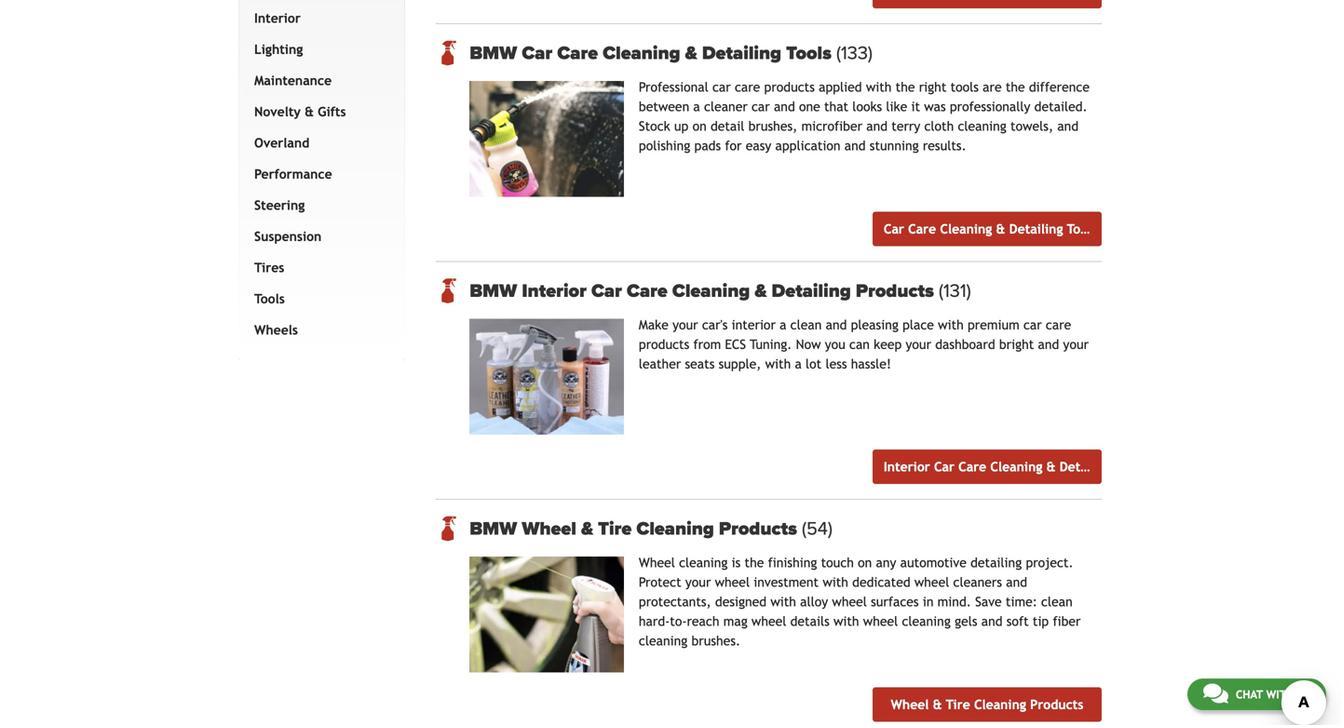 Task type: locate. For each thing, give the bounding box(es) containing it.
hard-
[[639, 615, 670, 629]]

wheel down surfaces
[[864, 615, 899, 629]]

hassle!
[[851, 357, 892, 372]]

novelty & gifts link
[[251, 96, 386, 127]]

0 horizontal spatial tools
[[254, 291, 285, 306]]

& inside interior car care cleaning & detailing products link
[[1047, 460, 1056, 475]]

brushes.
[[692, 634, 741, 649]]

a left lot
[[795, 357, 802, 372]]

terry
[[892, 119, 921, 134]]

1 vertical spatial products
[[639, 337, 690, 352]]

interior for interior
[[254, 11, 301, 25]]

wheel
[[522, 518, 577, 540], [639, 556, 675, 571], [891, 698, 929, 713]]

2 horizontal spatial car
[[1024, 318, 1042, 333]]

0 vertical spatial wheel
[[522, 518, 577, 540]]

3 bmw from the top
[[470, 518, 517, 540]]

wheel
[[715, 575, 750, 590], [915, 575, 950, 590], [833, 595, 867, 610], [752, 615, 787, 629], [864, 615, 899, 629]]

0 vertical spatial interior
[[254, 11, 301, 25]]

0 vertical spatial products
[[765, 80, 815, 95]]

tools
[[787, 42, 832, 64], [1067, 222, 1098, 237], [254, 291, 285, 306]]

and down looks
[[867, 119, 888, 134]]

stock
[[639, 119, 671, 134]]

in
[[923, 595, 934, 610]]

1 horizontal spatial clean
[[1042, 595, 1073, 610]]

1 vertical spatial bmw
[[470, 280, 517, 302]]

0 horizontal spatial clean
[[791, 318, 822, 333]]

1 vertical spatial wheel
[[639, 556, 675, 571]]

cloth
[[925, 119, 954, 134]]

1 vertical spatial on
[[858, 556, 872, 571]]

wheel right mag
[[752, 615, 787, 629]]

car
[[522, 42, 553, 64], [884, 222, 905, 237], [592, 280, 622, 302], [935, 460, 955, 475]]

fiber
[[1053, 615, 1081, 629]]

0 vertical spatial bmw
[[470, 42, 517, 64]]

0 horizontal spatial on
[[693, 119, 707, 134]]

care
[[735, 80, 761, 95], [1046, 318, 1072, 333]]

professional car care products applied with the right tools are the difference between a cleaner car and one that looks like it was professionally detailed. stock up on detail brushes, microfiber and terry cloth cleaning towels, and polishing pads for easy application and stunning results.
[[639, 80, 1090, 153]]

2 vertical spatial interior
[[884, 460, 931, 475]]

1 horizontal spatial products
[[765, 80, 815, 95]]

up
[[675, 119, 689, 134]]

wheel down automotive
[[915, 575, 950, 590]]

1 horizontal spatial tools
[[787, 42, 832, 64]]

and down save
[[982, 615, 1003, 629]]

cleaning down professionally
[[958, 119, 1007, 134]]

your inside wheel cleaning is the finishing touch on any automotive detailing project. protect your wheel investment with dedicated wheel cleaners and protectants, designed with alloy wheel surfaces in mind. save time: clean hard-to-reach mag wheel details with wheel cleaning gels and soft tip fiber cleaning brushes.
[[686, 575, 711, 590]]

car's
[[702, 318, 728, 333]]

was
[[925, 99, 946, 114]]

bmw for bmw                                                                                    wheel & tire cleaning products
[[470, 518, 517, 540]]

interior
[[254, 11, 301, 25], [522, 280, 587, 302], [884, 460, 931, 475]]

1 horizontal spatial tire
[[946, 698, 971, 713]]

2 vertical spatial car
[[1024, 318, 1042, 333]]

for
[[725, 138, 742, 153]]

the right are
[[1006, 80, 1026, 95]]

on inside wheel cleaning is the finishing touch on any automotive detailing project. protect your wheel investment with dedicated wheel cleaners and protectants, designed with alloy wheel surfaces in mind. save time: clean hard-to-reach mag wheel details with wheel cleaning gels and soft tip fiber cleaning brushes.
[[858, 556, 872, 571]]

difference
[[1030, 80, 1090, 95]]

the up like
[[896, 80, 916, 95]]

and up you
[[826, 318, 847, 333]]

you
[[825, 337, 846, 352]]

novelty
[[254, 104, 301, 119]]

the inside wheel cleaning is the finishing touch on any automotive detailing project. protect your wheel investment with dedicated wheel cleaners and protectants, designed with alloy wheel surfaces in mind. save time: clean hard-to-reach mag wheel details with wheel cleaning gels and soft tip fiber cleaning brushes.
[[745, 556, 764, 571]]

interior car care cleaning & detailing products
[[884, 460, 1171, 475]]

1 horizontal spatial interior
[[522, 280, 587, 302]]

surfaces
[[871, 595, 919, 610]]

applied
[[819, 80, 863, 95]]

maintenance
[[254, 73, 332, 88]]

brushes,
[[749, 119, 798, 134]]

your up protectants, in the bottom of the page
[[686, 575, 711, 590]]

alloy
[[801, 595, 829, 610]]

and up brushes,
[[774, 99, 796, 114]]

gels
[[955, 615, 978, 629]]

wheel inside wheel cleaning is the finishing touch on any automotive detailing project. protect your wheel investment with dedicated wheel cleaners and protectants, designed with alloy wheel surfaces in mind. save time: clean hard-to-reach mag wheel details with wheel cleaning gels and soft tip fiber cleaning brushes.
[[639, 556, 675, 571]]

stunning
[[870, 138, 919, 153]]

reach
[[687, 615, 720, 629]]

professionally
[[950, 99, 1031, 114]]

bmw                                                                                    wheel & tire cleaning products
[[470, 518, 802, 540]]

0 horizontal spatial a
[[694, 99, 701, 114]]

0 horizontal spatial care
[[735, 80, 761, 95]]

bmw for bmw                                                                                    car care cleaning & detailing tools
[[470, 42, 517, 64]]

wheels link
[[251, 315, 386, 346]]

us
[[1298, 689, 1311, 702]]

wheel cleaning is the finishing touch on any automotive detailing project. protect your wheel investment with dedicated wheel cleaners and protectants, designed with alloy wheel surfaces in mind. save time: clean hard-to-reach mag wheel details with wheel cleaning gels and soft tip fiber cleaning brushes.
[[639, 556, 1081, 649]]

products up leather
[[639, 337, 690, 352]]

clean up fiber
[[1042, 595, 1073, 610]]

bmw                                                                                    interior car care cleaning & detailing products
[[470, 280, 939, 302]]

2 horizontal spatial interior
[[884, 460, 931, 475]]

the right is
[[745, 556, 764, 571]]

on inside professional car care products applied with the right tools are the difference between a cleaner car and one that looks like it was professionally detailed. stock up on detail brushes, microfiber and terry cloth cleaning towels, and polishing pads for easy application and stunning results.
[[693, 119, 707, 134]]

leather
[[639, 357, 681, 372]]

products inside professional car care products applied with the right tools are the difference between a cleaner car and one that looks like it was professionally detailed. stock up on detail brushes, microfiber and terry cloth cleaning towels, and polishing pads for easy application and stunning results.
[[765, 80, 815, 95]]

your right the bright
[[1064, 337, 1089, 352]]

1 horizontal spatial car
[[752, 99, 770, 114]]

0 vertical spatial clean
[[791, 318, 822, 333]]

bmw                                                                                    wheel & tire cleaning products link
[[470, 518, 1102, 540]]

1 vertical spatial tire
[[946, 698, 971, 713]]

2 horizontal spatial wheel
[[891, 698, 929, 713]]

on
[[693, 119, 707, 134], [858, 556, 872, 571]]

detailing
[[702, 42, 782, 64], [1010, 222, 1064, 237], [772, 280, 851, 302], [1060, 460, 1114, 475]]

clean inside make your car's interior a clean and pleasing place with premium car care products from ecs tuning. now you can keep your dashboard bright and your leather seats supple, with a lot less hassle!
[[791, 318, 822, 333]]

0 vertical spatial car
[[713, 80, 731, 95]]

bmw                                                                                    interior car care cleaning & detailing products link
[[470, 280, 1102, 302]]

wheel right the 'alloy'
[[833, 595, 867, 610]]

with left us
[[1267, 689, 1294, 702]]

0 horizontal spatial car
[[713, 80, 731, 95]]

car care cleaning & detailing tools link
[[873, 212, 1102, 247]]

car up brushes,
[[752, 99, 770, 114]]

interior link
[[251, 3, 386, 34]]

with down investment
[[771, 595, 797, 610]]

less
[[826, 357, 848, 372]]

1 horizontal spatial a
[[780, 318, 787, 333]]

soft
[[1007, 615, 1029, 629]]

0 vertical spatial on
[[693, 119, 707, 134]]

investment
[[754, 575, 819, 590]]

cleaning
[[958, 119, 1007, 134], [679, 556, 728, 571], [902, 615, 951, 629], [639, 634, 688, 649]]

car up the bright
[[1024, 318, 1042, 333]]

0 horizontal spatial interior
[[254, 11, 301, 25]]

2 bmw from the top
[[470, 280, 517, 302]]

1 horizontal spatial wheel
[[639, 556, 675, 571]]

1 vertical spatial clean
[[1042, 595, 1073, 610]]

now
[[796, 337, 821, 352]]

cleaning down in
[[902, 615, 951, 629]]

with right details
[[834, 615, 860, 629]]

right
[[919, 80, 947, 95]]

0 vertical spatial care
[[735, 80, 761, 95]]

cleaners
[[954, 575, 1003, 590]]

can
[[850, 337, 870, 352]]

0 horizontal spatial products
[[639, 337, 690, 352]]

steering
[[254, 198, 305, 213]]

1 horizontal spatial on
[[858, 556, 872, 571]]

with up looks
[[866, 80, 892, 95]]

comments image
[[1204, 683, 1229, 705]]

touch
[[822, 556, 854, 571]]

0 vertical spatial a
[[694, 99, 701, 114]]

care right premium
[[1046, 318, 1072, 333]]

a up tuning.
[[780, 318, 787, 333]]

detailed.
[[1035, 99, 1088, 114]]

on left any
[[858, 556, 872, 571]]

1 vertical spatial care
[[1046, 318, 1072, 333]]

tools
[[951, 80, 979, 95]]

the
[[896, 80, 916, 95], [1006, 80, 1026, 95], [745, 556, 764, 571]]

with down tuning.
[[766, 357, 791, 372]]

cleaning
[[603, 42, 681, 64], [941, 222, 993, 237], [673, 280, 750, 302], [991, 460, 1043, 475], [637, 518, 714, 540], [975, 698, 1027, 713]]

2 vertical spatial wheel
[[891, 698, 929, 713]]

easy
[[746, 138, 772, 153]]

lighting link
[[251, 34, 386, 65]]

bmw                                                                                    car care cleaning & detailing tools
[[470, 42, 837, 64]]

ecs
[[725, 337, 746, 352]]

2 horizontal spatial tools
[[1067, 222, 1098, 237]]

clean up now
[[791, 318, 822, 333]]

overland
[[254, 135, 310, 150]]

care up cleaner
[[735, 80, 761, 95]]

1 vertical spatial tools
[[1067, 222, 1098, 237]]

0 horizontal spatial wheel
[[522, 518, 577, 540]]

tire
[[598, 518, 632, 540], [946, 698, 971, 713]]

1 horizontal spatial care
[[1046, 318, 1072, 333]]

2 vertical spatial bmw
[[470, 518, 517, 540]]

suspension
[[254, 229, 322, 244]]

with
[[866, 80, 892, 95], [939, 318, 964, 333], [766, 357, 791, 372], [823, 575, 849, 590], [771, 595, 797, 610], [834, 615, 860, 629], [1267, 689, 1294, 702]]

car up cleaner
[[713, 80, 731, 95]]

2 horizontal spatial a
[[795, 357, 802, 372]]

save
[[976, 595, 1002, 610]]

car care cleaning & detailing tools thumbnail image image
[[470, 81, 624, 197]]

2 horizontal spatial the
[[1006, 80, 1026, 95]]

1 bmw from the top
[[470, 42, 517, 64]]

wheel down is
[[715, 575, 750, 590]]

a left cleaner
[[694, 99, 701, 114]]

on right up
[[693, 119, 707, 134]]

products up one
[[765, 80, 815, 95]]

interior car care cleaning & detailing products thumbnail image image
[[470, 319, 624, 435]]

maintenance link
[[251, 65, 386, 96]]

products
[[856, 280, 935, 302], [1118, 460, 1171, 475], [719, 518, 798, 540], [1031, 698, 1084, 713]]

0 horizontal spatial tire
[[598, 518, 632, 540]]

0 horizontal spatial the
[[745, 556, 764, 571]]



Task type: describe. For each thing, give the bounding box(es) containing it.
novelty & gifts
[[254, 104, 346, 119]]

looks
[[853, 99, 883, 114]]

polishing
[[639, 138, 691, 153]]

pads
[[695, 138, 721, 153]]

make
[[639, 318, 669, 333]]

interior for interior car care cleaning & detailing products
[[884, 460, 931, 475]]

cleaning down hard- at bottom
[[639, 634, 688, 649]]

care inside make your car's interior a clean and pleasing place with premium car care products from ecs tuning. now you can keep your dashboard bright and your leather seats supple, with a lot less hassle!
[[1046, 318, 1072, 333]]

time:
[[1006, 595, 1038, 610]]

products inside make your car's interior a clean and pleasing place with premium car care products from ecs tuning. now you can keep your dashboard bright and your leather seats supple, with a lot less hassle!
[[639, 337, 690, 352]]

& inside 'wheel & tire cleaning products' link
[[933, 698, 943, 713]]

chat with us link
[[1188, 679, 1327, 711]]

that
[[825, 99, 849, 114]]

chat with us
[[1236, 689, 1311, 702]]

gifts
[[318, 104, 346, 119]]

with up dashboard
[[939, 318, 964, 333]]

0 vertical spatial tire
[[598, 518, 632, 540]]

with down touch
[[823, 575, 849, 590]]

towels,
[[1011, 119, 1054, 134]]

car inside make your car's interior a clean and pleasing place with premium car care products from ecs tuning. now you can keep your dashboard bright and your leather seats supple, with a lot less hassle!
[[1024, 318, 1042, 333]]

performance
[[254, 167, 332, 182]]

wheel for wheel cleaning is the finishing touch on any automotive detailing project. protect your wheel investment with dedicated wheel cleaners and protectants, designed with alloy wheel surfaces in mind. save time: clean hard-to-reach mag wheel details with wheel cleaning gels and soft tip fiber cleaning brushes.
[[639, 556, 675, 571]]

cleaning inside professional car care products applied with the right tools are the difference between a cleaner car and one that looks like it was professionally detailed. stock up on detail brushes, microfiber and terry cloth cleaning towels, and polishing pads for easy application and stunning results.
[[958, 119, 1007, 134]]

one
[[799, 99, 821, 114]]

between
[[639, 99, 690, 114]]

and down detailed.
[[1058, 119, 1079, 134]]

mind.
[[938, 595, 972, 610]]

your up from on the right top
[[673, 318, 699, 333]]

pleasing
[[851, 318, 899, 333]]

finishing
[[768, 556, 818, 571]]

& inside novelty & gifts 'link'
[[305, 104, 314, 119]]

seats
[[685, 357, 715, 372]]

2 vertical spatial a
[[795, 357, 802, 372]]

tuning.
[[750, 337, 792, 352]]

and right the bright
[[1039, 337, 1060, 352]]

detail
[[711, 119, 745, 134]]

place
[[903, 318, 935, 333]]

bmw for bmw                                                                                    interior car care cleaning & detailing products
[[470, 280, 517, 302]]

0 vertical spatial tools
[[787, 42, 832, 64]]

tires link
[[251, 252, 386, 284]]

tools link
[[251, 284, 386, 315]]

cleaner
[[704, 99, 748, 114]]

and up time:
[[1007, 575, 1028, 590]]

is
[[732, 556, 741, 571]]

premium
[[968, 318, 1020, 333]]

results.
[[923, 138, 967, 153]]

bright
[[1000, 337, 1035, 352]]

care inside professional car care products applied with the right tools are the difference between a cleaner car and one that looks like it was professionally detailed. stock up on detail brushes, microfiber and terry cloth cleaning towels, and polishing pads for easy application and stunning results.
[[735, 80, 761, 95]]

wheel & tire cleaning products thumbnail image image
[[470, 557, 624, 673]]

tip
[[1033, 615, 1049, 629]]

wheel & tire cleaning products link
[[873, 688, 1102, 723]]

cleaning left is
[[679, 556, 728, 571]]

detailing
[[971, 556, 1022, 571]]

and down microfiber
[[845, 138, 866, 153]]

performance link
[[251, 159, 386, 190]]

2 vertical spatial tools
[[254, 291, 285, 306]]

1 horizontal spatial the
[[896, 80, 916, 95]]

with inside professional car care products applied with the right tools are the difference between a cleaner car and one that looks like it was professionally detailed. stock up on detail brushes, microfiber and terry cloth cleaning towels, and polishing pads for easy application and stunning results.
[[866, 80, 892, 95]]

overland link
[[251, 127, 386, 159]]

car care cleaning & detailing tools
[[884, 222, 1098, 237]]

make your car's interior a clean and pleasing place with premium car care products from ecs tuning. now you can keep your dashboard bright and your leather seats supple, with a lot less hassle!
[[639, 318, 1089, 372]]

lot
[[806, 357, 822, 372]]

any
[[876, 556, 897, 571]]

from
[[694, 337, 721, 352]]

wheel for wheel & tire cleaning products
[[891, 698, 929, 713]]

application
[[776, 138, 841, 153]]

mag
[[724, 615, 748, 629]]

details
[[791, 615, 830, 629]]

dedicated
[[853, 575, 911, 590]]

your down place
[[906, 337, 932, 352]]

a inside professional car care products applied with the right tools are the difference between a cleaner car and one that looks like it was professionally detailed. stock up on detail brushes, microfiber and terry cloth cleaning towels, and polishing pads for easy application and stunning results.
[[694, 99, 701, 114]]

& inside car care cleaning & detailing tools link
[[997, 222, 1006, 237]]

microfiber
[[802, 119, 863, 134]]

lighting
[[254, 42, 303, 57]]

steering link
[[251, 190, 386, 221]]

dashboard
[[936, 337, 996, 352]]

automotive
[[901, 556, 967, 571]]

bmw                                                                                    car care cleaning & detailing tools link
[[470, 42, 1102, 64]]

interior car care cleaning & detailing products link
[[873, 450, 1171, 485]]

with inside the chat with us link
[[1267, 689, 1294, 702]]

professional
[[639, 80, 709, 95]]

supple,
[[719, 357, 762, 372]]

tires
[[254, 260, 284, 275]]

keep
[[874, 337, 902, 352]]

designed
[[716, 595, 767, 610]]

suspension link
[[251, 221, 386, 252]]

protect
[[639, 575, 682, 590]]

wheel & tire cleaning products
[[891, 698, 1084, 713]]

it
[[912, 99, 921, 114]]

1 vertical spatial car
[[752, 99, 770, 114]]

1 vertical spatial interior
[[522, 280, 587, 302]]

1 vertical spatial a
[[780, 318, 787, 333]]

clean inside wheel cleaning is the finishing touch on any automotive detailing project. protect your wheel investment with dedicated wheel cleaners and protectants, designed with alloy wheel surfaces in mind. save time: clean hard-to-reach mag wheel details with wheel cleaning gels and soft tip fiber cleaning brushes.
[[1042, 595, 1073, 610]]

are
[[983, 80, 1002, 95]]

protectants,
[[639, 595, 712, 610]]



Task type: vqa. For each thing, say whether or not it's contained in the screenshot.


